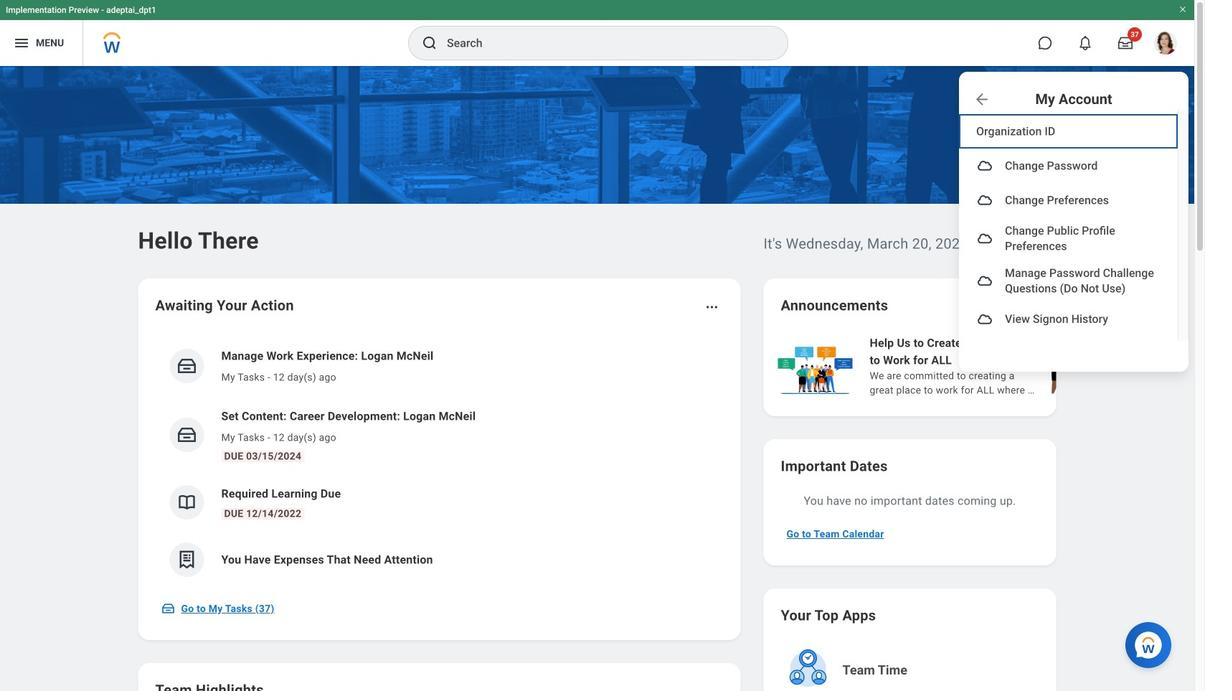 Task type: vqa. For each thing, say whether or not it's contained in the screenshot.
4th avatar from the bottom of the page
yes



Task type: locate. For each thing, give the bounding box(es) containing it.
1 avatar image from the top
[[977, 157, 994, 174]]

menu
[[960, 110, 1189, 341]]

inbox image
[[176, 355, 198, 377], [176, 424, 198, 446]]

inbox large image
[[1119, 36, 1133, 50]]

0 horizontal spatial list
[[155, 336, 724, 589]]

Search Workday  search field
[[447, 27, 759, 59]]

2 avatar image from the top
[[977, 192, 994, 209]]

chevron right small image
[[1021, 299, 1035, 313]]

main content
[[0, 66, 1206, 691]]

4 avatar image from the top
[[977, 272, 994, 290]]

avatar image
[[977, 157, 994, 174], [977, 192, 994, 209], [977, 230, 994, 247], [977, 272, 994, 290], [977, 311, 994, 328]]

1 menu item from the top
[[960, 149, 1179, 183]]

1 vertical spatial inbox image
[[176, 424, 198, 446]]

back image
[[974, 91, 991, 108]]

1 inbox image from the top
[[176, 355, 198, 377]]

justify image
[[13, 34, 30, 52]]

5 avatar image from the top
[[977, 311, 994, 328]]

1 horizontal spatial list
[[776, 333, 1206, 399]]

status
[[962, 300, 985, 312]]

dashboard expenses image
[[176, 549, 198, 571]]

chevron left small image
[[995, 299, 1010, 313]]

banner
[[0, 0, 1195, 372]]

list
[[776, 333, 1206, 399], [155, 336, 724, 589]]

close environment banner image
[[1179, 5, 1188, 14]]

5 menu item from the top
[[960, 302, 1179, 336]]

inbox image
[[161, 602, 176, 616]]

menu item
[[960, 149, 1179, 183], [960, 183, 1179, 218], [960, 218, 1179, 260], [960, 260, 1179, 302], [960, 302, 1179, 336]]

0 vertical spatial inbox image
[[176, 355, 198, 377]]



Task type: describe. For each thing, give the bounding box(es) containing it.
search image
[[421, 34, 439, 52]]

logan mcneil image
[[1155, 32, 1178, 55]]

4 menu item from the top
[[960, 260, 1179, 302]]

3 menu item from the top
[[960, 218, 1179, 260]]

notifications large image
[[1079, 36, 1093, 50]]

2 inbox image from the top
[[176, 424, 198, 446]]

2 menu item from the top
[[960, 183, 1179, 218]]

book open image
[[176, 492, 198, 513]]

3 avatar image from the top
[[977, 230, 994, 247]]



